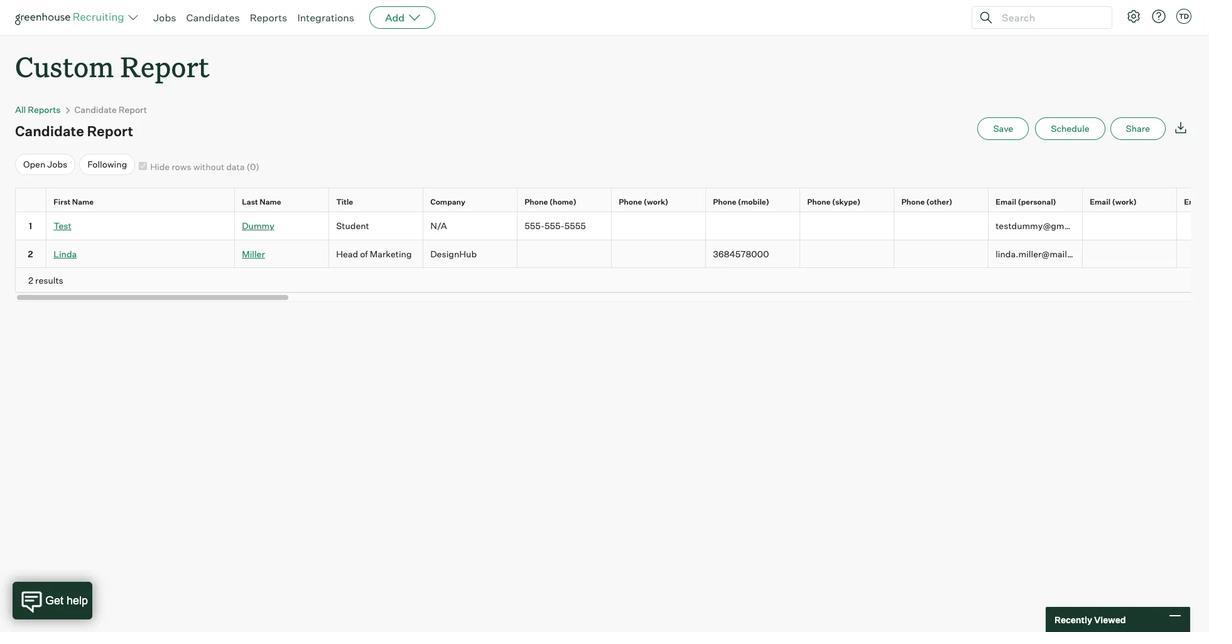 Task type: vqa. For each thing, say whether or not it's contained in the screenshot.
bottommost Candidate
yes



Task type: describe. For each thing, give the bounding box(es) containing it.
phone (mobile)
[[713, 198, 770, 207]]

(skype)
[[832, 198, 861, 207]]

student
[[336, 221, 369, 231]]

1 vertical spatial candidate
[[15, 123, 84, 140]]

hide
[[150, 162, 170, 172]]

rows
[[172, 162, 191, 172]]

hide rows without data (0)
[[150, 162, 259, 172]]

head
[[336, 249, 358, 259]]

(other)
[[927, 198, 953, 207]]

schedule
[[1051, 123, 1090, 134]]

miller link
[[242, 249, 265, 259]]

first name
[[54, 198, 94, 207]]

name for first name
[[72, 198, 94, 207]]

2 cell
[[15, 240, 46, 268]]

phone for phone (mobile)
[[713, 198, 737, 207]]

email for email (work)
[[1090, 198, 1111, 207]]

0 vertical spatial report
[[120, 48, 210, 85]]

results
[[35, 275, 63, 286]]

phone (work) column header
[[612, 189, 709, 216]]

linda link
[[54, 249, 77, 259]]

configure image
[[1127, 9, 1142, 24]]

phone for phone (skype)
[[807, 198, 831, 207]]

first
[[54, 198, 71, 207]]

recently viewed
[[1055, 615, 1126, 625]]

integrations
[[297, 11, 354, 24]]

email (work)
[[1090, 198, 1137, 207]]

name for last name
[[260, 198, 281, 207]]

1 vertical spatial candidate report
[[15, 123, 133, 140]]

1
[[29, 221, 32, 231]]

linda
[[54, 249, 77, 259]]

2 555- from the left
[[545, 221, 565, 231]]

of
[[360, 249, 368, 259]]

custom
[[15, 48, 114, 85]]

Hide rows without data (0) checkbox
[[139, 162, 147, 170]]

save and schedule this report to revisit it! element
[[978, 118, 1036, 140]]

phone (skype)
[[807, 198, 861, 207]]

designhub
[[430, 249, 477, 259]]

reports link
[[250, 11, 287, 24]]

3684578000
[[713, 249, 769, 259]]

all reports
[[15, 104, 61, 115]]

candidate report link
[[74, 104, 147, 115]]

2 vertical spatial report
[[87, 123, 133, 140]]

candidates
[[186, 11, 240, 24]]

company column header
[[423, 189, 520, 216]]

0 horizontal spatial jobs
[[47, 159, 67, 170]]

555-555-5555
[[525, 221, 586, 231]]

all
[[15, 104, 26, 115]]

add
[[385, 11, 405, 24]]

row group containing 1
[[15, 212, 1209, 268]]

email (work) column header
[[1083, 189, 1180, 216]]

phone for phone (other)
[[902, 198, 925, 207]]

phone for phone (home)
[[525, 198, 548, 207]]

0 vertical spatial candidate report
[[74, 104, 147, 115]]

email for email (personal)
[[996, 198, 1017, 207]]

email for email (
[[1184, 198, 1205, 207]]

title
[[336, 198, 353, 207]]

phone for phone (work)
[[619, 198, 642, 207]]

dummy link
[[242, 221, 274, 231]]

email (personal)
[[996, 198, 1057, 207]]

following
[[87, 159, 127, 170]]

phone (skype) column header
[[800, 189, 897, 216]]

(
[[1207, 198, 1209, 207]]

integrations link
[[297, 11, 354, 24]]

0 vertical spatial reports
[[250, 11, 287, 24]]

custom report
[[15, 48, 210, 85]]

test link
[[54, 221, 71, 231]]

miller
[[242, 249, 265, 259]]

without
[[193, 162, 224, 172]]

save
[[994, 123, 1014, 134]]

2 for 2 results
[[28, 275, 33, 286]]

1 cell
[[15, 212, 46, 240]]

linda.miller@mail.com
[[996, 249, 1088, 259]]

td
[[1179, 12, 1189, 21]]

all reports link
[[15, 104, 61, 115]]

row containing 1
[[15, 212, 1209, 240]]

jobs link
[[153, 11, 176, 24]]

(mobile)
[[738, 198, 770, 207]]

5555
[[565, 221, 586, 231]]

2 for 2
[[28, 249, 33, 259]]

(personal)
[[1018, 198, 1057, 207]]

phone (home)
[[525, 198, 577, 207]]

save button
[[978, 118, 1029, 140]]



Task type: locate. For each thing, give the bounding box(es) containing it.
2 phone from the left
[[619, 198, 642, 207]]

table
[[15, 188, 1209, 293]]

jobs
[[153, 11, 176, 24], [47, 159, 67, 170]]

candidates link
[[186, 11, 240, 24]]

(work)
[[644, 198, 669, 207], [1112, 198, 1137, 207]]

4 phone from the left
[[807, 198, 831, 207]]

greenhouse recruiting image
[[15, 10, 128, 25]]

2 down the 1 cell
[[28, 249, 33, 259]]

0 horizontal spatial name
[[72, 198, 94, 207]]

1 horizontal spatial jobs
[[153, 11, 176, 24]]

2 results
[[28, 275, 63, 286]]

1 row from the top
[[15, 188, 1209, 216]]

last name
[[242, 198, 281, 207]]

row
[[15, 188, 1209, 216], [15, 212, 1209, 240], [15, 240, 1209, 268]]

1 vertical spatial 2
[[28, 275, 33, 286]]

2
[[28, 249, 33, 259], [28, 275, 33, 286]]

last name column header
[[235, 189, 332, 216]]

0 horizontal spatial (work)
[[644, 198, 669, 207]]

3 row from the top
[[15, 240, 1209, 268]]

data
[[226, 162, 245, 172]]

first name column header
[[46, 189, 237, 216]]

0 vertical spatial 2
[[28, 249, 33, 259]]

1 (work) from the left
[[644, 198, 669, 207]]

reports right candidates link
[[250, 11, 287, 24]]

0 horizontal spatial email
[[996, 198, 1017, 207]]

email (personal) column header
[[989, 189, 1086, 216]]

report down candidate report link at the top of page
[[87, 123, 133, 140]]

(home)
[[550, 198, 577, 207]]

phone (home) column header
[[518, 189, 614, 216]]

row containing first name
[[15, 188, 1209, 216]]

email left (
[[1184, 198, 1205, 207]]

reports
[[250, 11, 287, 24], [28, 104, 61, 115]]

1 phone from the left
[[525, 198, 548, 207]]

marketing
[[370, 249, 412, 259]]

0 vertical spatial candidate
[[74, 104, 117, 115]]

share button
[[1111, 118, 1166, 140]]

1 name from the left
[[72, 198, 94, 207]]

n/a
[[430, 221, 447, 231]]

email up 'testdummy@gmail.com'
[[1090, 198, 1111, 207]]

phone inside column header
[[713, 198, 737, 207]]

(work) for phone (work)
[[644, 198, 669, 207]]

3 phone from the left
[[713, 198, 737, 207]]

(0)
[[247, 162, 259, 172]]

test
[[54, 221, 71, 231]]

phone inside 'column header'
[[902, 198, 925, 207]]

td button
[[1177, 9, 1192, 24]]

open
[[23, 159, 45, 170]]

phone inside column header
[[525, 198, 548, 207]]

1 horizontal spatial email
[[1090, 198, 1111, 207]]

row containing 2
[[15, 240, 1209, 268]]

0 vertical spatial jobs
[[153, 11, 176, 24]]

1 horizontal spatial name
[[260, 198, 281, 207]]

candidate report down custom report
[[74, 104, 147, 115]]

candidate report down "all reports" link
[[15, 123, 133, 140]]

phone (mobile) column header
[[706, 189, 803, 216]]

company
[[430, 198, 466, 207]]

td button
[[1174, 6, 1194, 26]]

column header
[[15, 189, 49, 216]]

open jobs
[[23, 159, 67, 170]]

row down phone (work)
[[15, 212, 1209, 240]]

1 555- from the left
[[525, 221, 545, 231]]

viewed
[[1094, 615, 1126, 625]]

candidate
[[74, 104, 117, 115], [15, 123, 84, 140]]

jobs right 'open'
[[47, 159, 67, 170]]

name right first
[[72, 198, 94, 207]]

candidate report
[[74, 104, 147, 115], [15, 123, 133, 140]]

0 horizontal spatial reports
[[28, 104, 61, 115]]

5 phone from the left
[[902, 198, 925, 207]]

reports right all
[[28, 104, 61, 115]]

1 vertical spatial reports
[[28, 104, 61, 115]]

phone (other)
[[902, 198, 953, 207]]

title column header
[[329, 189, 426, 216]]

table containing 1
[[15, 188, 1209, 293]]

last
[[242, 198, 258, 207]]

2 row from the top
[[15, 212, 1209, 240]]

name
[[72, 198, 94, 207], [260, 198, 281, 207]]

2 inside "cell"
[[28, 249, 33, 259]]

testdummy@gmail.com
[[996, 221, 1094, 231]]

report down jobs link
[[120, 48, 210, 85]]

report down custom report
[[119, 104, 147, 115]]

2 name from the left
[[260, 198, 281, 207]]

Search text field
[[999, 8, 1101, 27]]

2 (work) from the left
[[1112, 198, 1137, 207]]

phone (work)
[[619, 198, 669, 207]]

share
[[1126, 123, 1150, 134]]

jobs left candidates
[[153, 11, 176, 24]]

dummy
[[242, 221, 274, 231]]

3 email from the left
[[1184, 198, 1205, 207]]

email left (personal)
[[996, 198, 1017, 207]]

add button
[[370, 6, 436, 29]]

email (
[[1184, 198, 1209, 207]]

email
[[996, 198, 1017, 207], [1090, 198, 1111, 207], [1184, 198, 1205, 207]]

phone (other) column header
[[895, 189, 991, 216]]

1 horizontal spatial (work)
[[1112, 198, 1137, 207]]

name right last
[[260, 198, 281, 207]]

row up '5555'
[[15, 188, 1209, 216]]

phone
[[525, 198, 548, 207], [619, 198, 642, 207], [713, 198, 737, 207], [807, 198, 831, 207], [902, 198, 925, 207]]

2 horizontal spatial email
[[1184, 198, 1205, 207]]

1 vertical spatial report
[[119, 104, 147, 115]]

row group
[[15, 212, 1209, 268]]

(work) for email (work)
[[1112, 198, 1137, 207]]

candidate down "all reports" link
[[15, 123, 84, 140]]

cell
[[612, 212, 706, 240], [706, 212, 800, 240], [800, 212, 895, 240], [895, 212, 989, 240], [1083, 212, 1177, 240], [1177, 212, 1209, 240], [518, 240, 612, 268], [612, 240, 706, 268], [800, 240, 895, 268], [895, 240, 989, 268], [1083, 240, 1177, 268], [1177, 240, 1209, 268]]

1 email from the left
[[996, 198, 1017, 207]]

download image
[[1174, 120, 1189, 135]]

2 email from the left
[[1090, 198, 1111, 207]]

2 left results
[[28, 275, 33, 286]]

report
[[120, 48, 210, 85], [119, 104, 147, 115], [87, 123, 133, 140]]

1 vertical spatial jobs
[[47, 159, 67, 170]]

recently
[[1055, 615, 1093, 625]]

1 horizontal spatial reports
[[250, 11, 287, 24]]

schedule button
[[1036, 118, 1105, 140]]

head of marketing
[[336, 249, 412, 259]]

row down '5555'
[[15, 240, 1209, 268]]

candidate down custom report
[[74, 104, 117, 115]]

555-
[[525, 221, 545, 231], [545, 221, 565, 231]]



